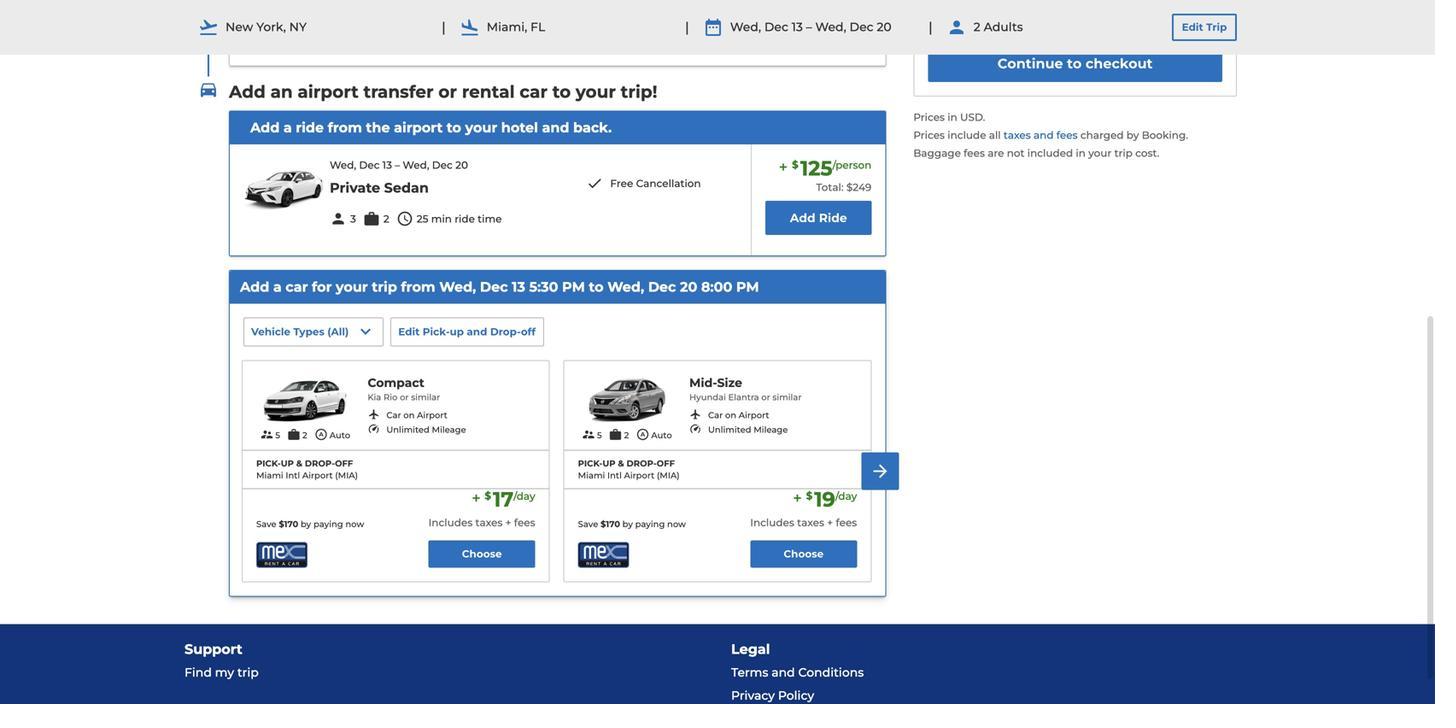 Task type: describe. For each thing, give the bounding box(es) containing it.
mileage for 19
[[754, 425, 788, 435]]

/day for 17
[[514, 490, 536, 502]]

19
[[815, 487, 836, 512]]

paying for 17
[[314, 519, 343, 529]]

your inside prices in usd. prices include all taxes and fees charged by booking . baggage fees are not included in your trip cost.
[[1089, 147, 1112, 159]]

rio
[[384, 392, 398, 403]]

pick- for 17
[[256, 458, 281, 469]]

+ for 17
[[506, 517, 512, 529]]

paying for 19
[[635, 519, 665, 529]]

compact
[[368, 376, 425, 390]]

baggage
[[914, 147, 961, 159]]

are
[[988, 147, 1005, 159]]

1 horizontal spatial on
[[549, 25, 563, 37]]

1 pm from the left
[[562, 279, 585, 295]]

$ 125 /person
[[792, 156, 872, 181]]

car for 17
[[387, 410, 401, 421]]

$ 19 /day
[[806, 487, 857, 512]]

add a car for your trip from wed, dec 13 5:30 pm to wed, dec 20 8:00 pm
[[240, 279, 759, 295]]

upgrade
[[755, 11, 801, 23]]

all
[[989, 129, 1001, 141]]

to inside button
[[1068, 55, 1082, 72]]

back.
[[573, 119, 612, 136]]

on for 17
[[404, 410, 415, 421]]

taxes for 17
[[476, 517, 503, 529]]

miami,
[[487, 20, 528, 34]]

view upgrade options
[[725, 11, 846, 23]]

choose button for 17
[[429, 540, 536, 568]]

wed, dec 13 – wed, dec 20 private sedan
[[330, 159, 468, 196]]

0 horizontal spatial in
[[948, 111, 958, 124]]

/person
[[833, 159, 872, 171]]

transfer
[[364, 81, 434, 102]]

free cancellation
[[610, 178, 701, 190]]

find my trip link
[[185, 661, 704, 684]]

mid size image
[[578, 375, 676, 424]]

booking
[[1142, 129, 1186, 141]]

boost
[[368, 5, 405, 19]]

save $ 170 by paying now for 19
[[578, 519, 686, 529]]

and inside prices in usd. prices include all taxes and fees charged by booking . baggage fees are not included in your trip cost.
[[1034, 129, 1054, 141]]

includes for 19
[[751, 517, 795, 529]]

up inside button
[[450, 326, 464, 338]]

add for add a car for your trip from wed, dec 13 5:30 pm to wed, dec 20 8:00 pm
[[240, 279, 269, 295]]

.
[[1186, 129, 1189, 141]]

choose for 17
[[462, 548, 502, 560]]

options
[[804, 11, 846, 23]]

3
[[350, 213, 356, 225]]

1 vertical spatial in
[[1076, 147, 1086, 159]]

170 for 19
[[606, 519, 620, 529]]

1 prices from the top
[[914, 111, 945, 124]]

trip inside prices in usd. prices include all taxes and fees charged by booking . baggage fees are not included in your trip cost.
[[1115, 147, 1133, 159]]

airport down "compact kia rio or similar"
[[417, 410, 448, 421]]

car for 19
[[708, 410, 723, 421]]

airport down automatic transmission. image
[[302, 470, 333, 481]]

car on airport for 17
[[387, 410, 448, 421]]

unlimited for 19
[[708, 425, 752, 435]]

ny
[[289, 20, 307, 34]]

unlimited for 17
[[387, 425, 430, 435]]

add ride
[[790, 211, 848, 225]]

choose for 19
[[784, 548, 824, 560]]

– for wed, dec 13 – wed, dec 20
[[806, 20, 812, 34]]

& for 17
[[296, 458, 303, 469]]

1 vertical spatial from
[[401, 279, 436, 295]]

2 prices from the top
[[914, 129, 945, 141]]

boost it standard
[[368, 5, 478, 19]]

new york, ny
[[226, 20, 307, 34]]

edit trip
[[1182, 21, 1228, 33]]

adults
[[984, 20, 1024, 34]]

legal
[[732, 641, 770, 657]]

off for 17
[[335, 458, 353, 469]]

2 adults
[[974, 20, 1024, 34]]

sedan
[[384, 179, 429, 196]]

25 min ride time
[[417, 213, 502, 225]]

(mia) for 17
[[335, 470, 358, 481]]

(
[[327, 326, 331, 338]]

it
[[408, 5, 417, 19]]

an
[[271, 81, 293, 102]]

support
[[185, 641, 243, 657]]

pick-up & drop-off miami intl airport (mia) for 19
[[578, 458, 680, 481]]

1 vertical spatial cancellation
[[636, 178, 701, 190]]

taxes inside prices in usd. prices include all taxes and fees charged by booking . baggage fees are not included in your trip cost.
[[1004, 129, 1031, 141]]

usd.
[[961, 111, 986, 124]]

continue
[[998, 55, 1064, 72]]

1 horizontal spatial trip
[[372, 279, 397, 295]]

save for 19
[[578, 519, 598, 529]]

add for add an airport transfer or rental car to your trip!
[[229, 81, 266, 102]]

taxes for 19
[[797, 517, 825, 529]]

airport down elantra on the bottom right
[[739, 410, 770, 421]]

automatic transmission. image
[[314, 428, 328, 441]]

8:00
[[701, 279, 733, 295]]

a for ride
[[284, 119, 292, 136]]

compact kia rio or similar
[[368, 376, 440, 403]]

pick-up & drop-off miami intl airport (mia) for 17
[[256, 458, 358, 481]]

fees up included
[[1057, 129, 1078, 141]]

prices in usd. prices include all taxes and fees charged by booking . baggage fees are not included in your trip cost.
[[914, 111, 1189, 159]]

find
[[185, 665, 212, 680]]

save for 17
[[256, 519, 277, 529]]

20 for wed, dec 13 – wed, dec 20 private sedan
[[456, 159, 468, 171]]

dec down "add a ride from the airport to your hotel and back."
[[432, 159, 453, 171]]

miami for 19
[[578, 470, 605, 481]]

trip!
[[621, 81, 658, 102]]

total: $249
[[816, 181, 872, 194]]

(mia) for 19
[[657, 470, 680, 481]]

edit for edit pick-up and drop-off
[[398, 326, 420, 338]]

wed, dec 13 – wed, dec 20
[[730, 20, 892, 34]]

charged
[[1081, 129, 1124, 141]]

now for 19
[[667, 519, 686, 529]]

and inside "legal terms and conditions privacy policy"
[[772, 665, 795, 680]]

compact image
[[256, 375, 354, 424]]

20 for wed, dec 13 – wed, dec 20
[[877, 20, 892, 34]]

miami, fl
[[487, 20, 545, 34]]

by for 17
[[301, 519, 311, 529]]

for
[[312, 279, 332, 295]]

dec right options
[[850, 20, 874, 34]]

cars image
[[198, 80, 219, 101]]

add a ride from the airport to your hotel and back.
[[250, 119, 612, 136]]

included
[[1028, 147, 1074, 159]]

1 vertical spatial car
[[286, 279, 308, 295]]

edit pick-up and drop-off button
[[391, 317, 544, 347]]

legal terms and conditions privacy policy
[[732, 641, 864, 703]]

auto for 19
[[652, 430, 672, 441]]

2 right 3
[[384, 213, 389, 225]]

– for wed, dec 13 – wed, dec 20 private sedan
[[395, 159, 400, 171]]

and inside button
[[467, 326, 487, 338]]

0 vertical spatial from
[[328, 119, 362, 136]]

kia
[[368, 392, 381, 403]]

to down carry-on bag
[[553, 81, 571, 102]]

taxes and fees link
[[1004, 129, 1081, 141]]

support find my trip
[[185, 641, 259, 680]]

by for 19
[[623, 519, 633, 529]]

size
[[717, 376, 743, 390]]

view upgrade options button
[[713, 4, 858, 31]]

drop- for 17
[[305, 458, 335, 469]]

hyundai
[[690, 392, 726, 403]]

up to 2 pieces of luggage. image for 19
[[609, 428, 623, 441]]

| for 2 adults
[[929, 19, 933, 35]]

pick- for 19
[[578, 458, 603, 469]]

vehicle types ( all )
[[251, 326, 349, 338]]

mid-size hyundai elantra or similar
[[690, 376, 802, 403]]

privacy
[[732, 688, 775, 703]]

$249
[[847, 181, 872, 194]]

fl
[[531, 20, 545, 34]]

2 pm from the left
[[737, 279, 759, 295]]

trip
[[1207, 21, 1228, 33]]

170 for 17
[[284, 519, 299, 529]]

add an airport transfer or rental car to your trip!
[[229, 81, 658, 102]]

save $ 170 by paying now for 17
[[256, 519, 364, 529]]

include
[[948, 129, 987, 141]]

total:
[[816, 181, 844, 194]]

checkout
[[1086, 55, 1153, 72]]

automatic transmission. image
[[636, 428, 650, 441]]



Task type: locate. For each thing, give the bounding box(es) containing it.
2 horizontal spatial up
[[603, 458, 616, 469]]

2 & from the left
[[618, 458, 624, 469]]

1 horizontal spatial car on airport
[[708, 410, 770, 421]]

1 horizontal spatial +
[[827, 517, 833, 529]]

0 horizontal spatial taxes
[[476, 517, 503, 529]]

2 vertical spatial 20
[[680, 279, 698, 295]]

add inside button
[[790, 211, 816, 225]]

1 horizontal spatial up to 2 pieces of luggage. image
[[609, 428, 623, 441]]

1 horizontal spatial paying
[[635, 519, 665, 529]]

&
[[296, 458, 303, 469], [618, 458, 624, 469]]

0 vertical spatial prices
[[914, 111, 945, 124]]

2 intl from the left
[[608, 470, 622, 481]]

a for car
[[273, 279, 282, 295]]

car on airport
[[387, 410, 448, 421], [708, 410, 770, 421]]

add left an
[[229, 81, 266, 102]]

2 choose button from the left
[[751, 540, 857, 568]]

2 up to 2 pieces of luggage. image from the left
[[609, 428, 623, 441]]

auto for 17
[[330, 430, 350, 441]]

1 horizontal spatial &
[[618, 458, 624, 469]]

2 miami from the left
[[578, 470, 605, 481]]

2 vertical spatial trip
[[237, 665, 259, 680]]

& for 19
[[618, 458, 624, 469]]

car down rio at the left of page
[[387, 410, 401, 421]]

/day for 19
[[836, 490, 857, 502]]

1 | from the left
[[442, 19, 446, 35]]

up down 'add a car for your trip from wed, dec 13 5:30 pm to wed, dec 20 8:00 pm'
[[450, 326, 464, 338]]

1 horizontal spatial includes taxes + fees
[[751, 517, 857, 529]]

taxes up the not
[[1004, 129, 1031, 141]]

1 horizontal spatial car
[[520, 81, 548, 102]]

0 vertical spatial cancellation
[[420, 25, 485, 37]]

1 horizontal spatial unlimited
[[708, 425, 752, 435]]

2 horizontal spatial taxes
[[1004, 129, 1031, 141]]

0 horizontal spatial car
[[387, 410, 401, 421]]

1 vertical spatial a
[[273, 279, 282, 295]]

unlimited down rio at the left of page
[[387, 425, 430, 435]]

0 horizontal spatial or
[[400, 392, 409, 403]]

miami down compact image
[[256, 470, 283, 481]]

0 vertical spatial ride
[[296, 119, 324, 136]]

0 horizontal spatial +
[[506, 517, 512, 529]]

1 horizontal spatial ride
[[455, 213, 475, 225]]

includes taxes + fees for 19
[[751, 517, 857, 529]]

carry-
[[517, 25, 549, 37]]

off for 19
[[657, 458, 675, 469]]

13 left options
[[792, 20, 803, 34]]

2 save from the left
[[578, 519, 598, 529]]

13 inside wed, dec 13 – wed, dec 20 private sedan
[[383, 159, 392, 171]]

dec right view
[[765, 20, 789, 34]]

cancellation right free
[[636, 178, 701, 190]]

1 vertical spatial 20
[[456, 159, 468, 171]]

or right rio at the left of page
[[400, 392, 409, 403]]

or right elantra on the bottom right
[[762, 392, 771, 403]]

includes taxes + fees down 19
[[751, 517, 857, 529]]

2
[[974, 20, 981, 34], [384, 213, 389, 225], [303, 430, 307, 441], [624, 430, 629, 441]]

0 horizontal spatial includes
[[429, 517, 473, 529]]

car on airport down "compact kia rio or similar"
[[387, 410, 448, 421]]

edit trip button
[[1172, 14, 1237, 41]]

+ for 19
[[827, 517, 833, 529]]

0 horizontal spatial paying
[[314, 519, 343, 529]]

1 5 from the left
[[275, 430, 280, 441]]

2 unlimited mileage from the left
[[708, 425, 788, 435]]

25
[[417, 213, 429, 225]]

add down an
[[250, 119, 280, 136]]

pick- inside button
[[423, 326, 450, 338]]

prices
[[914, 111, 945, 124], [914, 129, 945, 141]]

conditions
[[799, 665, 864, 680]]

continue to checkout button
[[928, 45, 1223, 82]]

0 horizontal spatial airport
[[298, 81, 359, 102]]

policy
[[778, 688, 815, 703]]

0 horizontal spatial off
[[335, 458, 353, 469]]

on down elantra on the bottom right
[[725, 410, 737, 421]]

0 horizontal spatial includes taxes + fees
[[429, 517, 536, 529]]

mileage for 17
[[432, 425, 466, 435]]

trip right for
[[372, 279, 397, 295]]

| left the 2 adults
[[929, 19, 933, 35]]

up to 5 people. image for 19
[[582, 428, 596, 441]]

similar
[[411, 392, 440, 403], [773, 392, 802, 403]]

$ for 125
[[792, 159, 799, 171]]

17
[[493, 487, 514, 512]]

airport right the
[[394, 119, 443, 136]]

off down 5:30
[[521, 326, 536, 338]]

airport right an
[[298, 81, 359, 102]]

drop- down automatic transmission. icon
[[627, 458, 657, 469]]

0 horizontal spatial pick-up & drop-off miami intl airport (mia)
[[256, 458, 358, 481]]

ride
[[819, 211, 848, 225]]

drop- for 19
[[627, 458, 657, 469]]

from
[[328, 119, 362, 136], [401, 279, 436, 295]]

choose button
[[429, 540, 536, 568], [751, 540, 857, 568]]

$ for 17
[[485, 490, 491, 502]]

2 includes from the left
[[751, 517, 795, 529]]

13 left 5:30
[[512, 279, 526, 295]]

edit
[[1182, 21, 1204, 33], [398, 326, 420, 338]]

new
[[226, 20, 253, 34]]

0 horizontal spatial choose button
[[429, 540, 536, 568]]

2 up to 5 people. image from the left
[[582, 428, 596, 441]]

time
[[478, 213, 502, 225]]

1 horizontal spatial up to 5 people. image
[[582, 428, 596, 441]]

| right it at the top left
[[442, 19, 446, 35]]

unlimited mileage
[[387, 425, 466, 435], [708, 425, 788, 435]]

miami for 17
[[256, 470, 283, 481]]

now for 17
[[346, 519, 364, 529]]

edit inside button
[[398, 326, 420, 338]]

0 horizontal spatial unlimited
[[387, 425, 430, 435]]

0 horizontal spatial save
[[256, 519, 277, 529]]

1 now from the left
[[346, 519, 364, 529]]

0 horizontal spatial |
[[442, 19, 446, 35]]

airport down automatic transmission. icon
[[624, 470, 655, 481]]

car on airport down elantra on the bottom right
[[708, 410, 770, 421]]

to right 5:30
[[589, 279, 604, 295]]

2 mileage from the left
[[754, 425, 788, 435]]

$ inside $ 17 /day
[[485, 490, 491, 502]]

off down mid size image
[[657, 458, 675, 469]]

dec left 8:00
[[648, 279, 676, 295]]

hotel
[[501, 119, 538, 136]]

1 auto from the left
[[330, 430, 350, 441]]

add for add ride
[[790, 211, 816, 225]]

1 vertical spatial airport
[[394, 119, 443, 136]]

1 unlimited from the left
[[387, 425, 430, 435]]

in
[[948, 111, 958, 124], [1076, 147, 1086, 159]]

fees down $ 17 /day
[[514, 517, 536, 529]]

on for 19
[[725, 410, 737, 421]]

add ride button
[[766, 201, 872, 235]]

1 horizontal spatial pick-up & drop-off miami intl airport (mia)
[[578, 458, 680, 481]]

1 horizontal spatial |
[[685, 19, 689, 35]]

trip inside the support find my trip
[[237, 665, 259, 680]]

1 up to 2 pieces of luggage. image from the left
[[287, 428, 301, 441]]

min
[[431, 213, 452, 225]]

drop-
[[490, 326, 521, 338], [305, 458, 335, 469], [627, 458, 657, 469]]

in down charged
[[1076, 147, 1086, 159]]

0 horizontal spatial up to 2 pieces of luggage. image
[[287, 428, 301, 441]]

dec left 5:30
[[480, 279, 508, 295]]

spirit airlines logo image
[[257, 4, 283, 25]]

2 left automatic transmission. image
[[303, 430, 307, 441]]

edit for edit trip
[[1182, 21, 1204, 33]]

13 up sedan
[[383, 159, 392, 171]]

1 horizontal spatial cancellation
[[636, 178, 701, 190]]

2 choose from the left
[[784, 548, 824, 560]]

1 horizontal spatial save $ 170 by paying now
[[578, 519, 686, 529]]

up to 2 pieces of luggage. image
[[287, 428, 301, 441], [609, 428, 623, 441]]

0 vertical spatial airport
[[298, 81, 359, 102]]

your right for
[[336, 279, 368, 295]]

1 horizontal spatial in
[[1076, 147, 1086, 159]]

1 paying from the left
[[314, 519, 343, 529]]

my
[[215, 665, 234, 680]]

125
[[801, 156, 833, 181]]

your up back. on the left top of page
[[576, 81, 616, 102]]

0 horizontal spatial 5
[[275, 430, 280, 441]]

0 horizontal spatial pick-
[[256, 458, 281, 469]]

1 horizontal spatial 13
[[512, 279, 526, 295]]

your down charged
[[1089, 147, 1112, 159]]

1 horizontal spatial (mia)
[[657, 470, 680, 481]]

up to 5 people. image
[[260, 428, 274, 441], [582, 428, 596, 441]]

ride right min
[[455, 213, 475, 225]]

and down 'add a car for your trip from wed, dec 13 5:30 pm to wed, dec 20 8:00 pm'
[[467, 326, 487, 338]]

pm right 5:30
[[562, 279, 585, 295]]

1 horizontal spatial save
[[578, 519, 598, 529]]

| for miami, fl
[[442, 19, 446, 35]]

1 (mia) from the left
[[335, 470, 358, 481]]

cancellation down standard
[[420, 25, 485, 37]]

2 5 from the left
[[597, 430, 602, 441]]

intl
[[286, 470, 300, 481], [608, 470, 622, 481]]

5
[[275, 430, 280, 441], [597, 430, 602, 441]]

fee image
[[499, 25, 511, 37]]

pick- up compact
[[423, 326, 450, 338]]

170
[[284, 519, 299, 529], [606, 519, 620, 529]]

$ 17 /day
[[485, 487, 536, 512]]

1 choose button from the left
[[429, 540, 536, 568]]

car on airport for 19
[[708, 410, 770, 421]]

taxes down 19
[[797, 517, 825, 529]]

a down an
[[284, 119, 292, 136]]

or inside mid-size hyundai elantra or similar
[[762, 392, 771, 403]]

choose button for 19
[[751, 540, 857, 568]]

pm
[[562, 279, 585, 295], [737, 279, 759, 295]]

2 auto from the left
[[652, 430, 672, 441]]

13 for wed, dec 13 – wed, dec 20
[[792, 20, 803, 34]]

1 horizontal spatial similar
[[773, 392, 802, 403]]

a
[[284, 119, 292, 136], [273, 279, 282, 295]]

1 vertical spatial prices
[[914, 129, 945, 141]]

1 horizontal spatial unlimited mileage
[[708, 425, 788, 435]]

trip
[[1115, 147, 1133, 159], [372, 279, 397, 295], [237, 665, 259, 680]]

edit left trip
[[1182, 21, 1204, 33]]

on right the "fl"
[[549, 25, 563, 37]]

1 horizontal spatial car
[[708, 410, 723, 421]]

your down rental
[[465, 119, 498, 136]]

0 vertical spatial –
[[806, 20, 812, 34]]

free
[[610, 178, 634, 190]]

add up vehicle
[[240, 279, 269, 295]]

2 horizontal spatial 13
[[792, 20, 803, 34]]

up to 5 people. image down mid size image
[[582, 428, 596, 441]]

0 horizontal spatial –
[[395, 159, 400, 171]]

not
[[1007, 147, 1025, 159]]

intl down mid size image
[[608, 470, 622, 481]]

auto right automatic transmission. image
[[330, 430, 350, 441]]

0 horizontal spatial 20
[[456, 159, 468, 171]]

similar down compact
[[411, 392, 440, 403]]

or for airport
[[439, 81, 457, 102]]

1 miami from the left
[[256, 470, 283, 481]]

20
[[877, 20, 892, 34], [456, 159, 468, 171], [680, 279, 698, 295]]

standard
[[421, 5, 478, 19]]

2 horizontal spatial off
[[657, 458, 675, 469]]

taxes down 17
[[476, 517, 503, 529]]

mileage
[[432, 425, 466, 435], [754, 425, 788, 435]]

0 horizontal spatial from
[[328, 119, 362, 136]]

by inside prices in usd. prices include all taxes and fees charged by booking . baggage fees are not included in your trip cost.
[[1127, 129, 1140, 141]]

off inside button
[[521, 326, 536, 338]]

1 save from the left
[[256, 519, 277, 529]]

1 horizontal spatial pm
[[737, 279, 759, 295]]

2 similar from the left
[[773, 392, 802, 403]]

0 horizontal spatial save $ 170 by paying now
[[256, 519, 364, 529]]

0 horizontal spatial &
[[296, 458, 303, 469]]

0 horizontal spatial 170
[[284, 519, 299, 529]]

1 vertical spatial 13
[[383, 159, 392, 171]]

& down compact image
[[296, 458, 303, 469]]

unlimited mileage for 19
[[708, 425, 788, 435]]

unlimited mileage for 17
[[387, 425, 466, 435]]

up for 19
[[603, 458, 616, 469]]

and right hotel
[[542, 119, 570, 136]]

mid-
[[690, 376, 717, 390]]

york,
[[256, 20, 286, 34]]

to
[[1068, 55, 1082, 72], [553, 81, 571, 102], [447, 119, 461, 136], [589, 279, 604, 295]]

up for 17
[[281, 458, 294, 469]]

dec up private on the left
[[359, 159, 380, 171]]

0 horizontal spatial by
[[301, 519, 311, 529]]

from left the
[[328, 119, 362, 136]]

auto right automatic transmission. icon
[[652, 430, 672, 441]]

0 horizontal spatial /day
[[514, 490, 536, 502]]

2 (mia) from the left
[[657, 470, 680, 481]]

1 unlimited mileage from the left
[[387, 425, 466, 435]]

1 + from the left
[[506, 517, 512, 529]]

edit pick-up and drop-off
[[398, 326, 536, 338]]

cancellation
[[420, 25, 485, 37], [636, 178, 701, 190]]

from up edit pick-up and drop-off
[[401, 279, 436, 295]]

1 car on airport from the left
[[387, 410, 448, 421]]

up down mid size image
[[603, 458, 616, 469]]

$ for 19
[[806, 490, 813, 502]]

up down compact image
[[281, 458, 294, 469]]

1 horizontal spatial includes
[[751, 517, 795, 529]]

1 horizontal spatial taxes
[[797, 517, 825, 529]]

$
[[792, 159, 799, 171], [485, 490, 491, 502], [806, 490, 813, 502], [279, 519, 284, 529], [601, 519, 606, 529]]

up to 2 pieces of luggage. image for 17
[[287, 428, 301, 441]]

20 inside wed, dec 13 – wed, dec 20 private sedan
[[456, 159, 468, 171]]

pick- down compact image
[[256, 458, 281, 469]]

view
[[725, 11, 752, 23]]

cost.
[[1136, 147, 1160, 159]]

+ down $ 19 /day
[[827, 517, 833, 529]]

2 horizontal spatial by
[[1127, 129, 1140, 141]]

1 170 from the left
[[284, 519, 299, 529]]

1 horizontal spatial off
[[521, 326, 536, 338]]

0 horizontal spatial auto
[[330, 430, 350, 441]]

0 vertical spatial edit
[[1182, 21, 1204, 33]]

1 mileage from the left
[[432, 425, 466, 435]]

|
[[442, 19, 446, 35], [685, 19, 689, 35], [929, 19, 933, 35]]

the
[[366, 119, 390, 136]]

intl for 19
[[608, 470, 622, 481]]

all
[[331, 326, 345, 338]]

edit inside button
[[1182, 21, 1204, 33]]

up
[[450, 326, 464, 338], [281, 458, 294, 469], [603, 458, 616, 469]]

2 | from the left
[[685, 19, 689, 35]]

off down compact image
[[335, 458, 353, 469]]

2 paying from the left
[[635, 519, 665, 529]]

1 horizontal spatial 5
[[597, 430, 602, 441]]

2 save $ 170 by paying now from the left
[[578, 519, 686, 529]]

airport
[[298, 81, 359, 102], [394, 119, 443, 136]]

2 unlimited from the left
[[708, 425, 752, 435]]

or for hyundai
[[762, 392, 771, 403]]

1 up to 5 people. image from the left
[[260, 428, 274, 441]]

ride
[[296, 119, 324, 136], [455, 213, 475, 225]]

1 horizontal spatial drop-
[[490, 326, 521, 338]]

1 horizontal spatial from
[[401, 279, 436, 295]]

5 for 17
[[275, 430, 280, 441]]

20 down "add a ride from the airport to your hotel and back."
[[456, 159, 468, 171]]

choose down 19
[[784, 548, 824, 560]]

0 horizontal spatial pm
[[562, 279, 585, 295]]

0 horizontal spatial mileage
[[432, 425, 466, 435]]

+ down $ 17 /day
[[506, 517, 512, 529]]

1 horizontal spatial airport
[[394, 119, 443, 136]]

3 | from the left
[[929, 19, 933, 35]]

pick-up & drop-off miami intl airport (mia) down automatic transmission. icon
[[578, 458, 680, 481]]

1 similar from the left
[[411, 392, 440, 403]]

up to 5 people. image for 17
[[260, 428, 274, 441]]

included image
[[295, 25, 307, 37]]

0 vertical spatial car
[[520, 81, 548, 102]]

2 car from the left
[[708, 410, 723, 421]]

similar inside "compact kia rio or similar"
[[411, 392, 440, 403]]

1 intl from the left
[[286, 470, 300, 481]]

terms
[[732, 665, 769, 680]]

/day inside $ 19 /day
[[836, 490, 857, 502]]

in left "usd."
[[948, 111, 958, 124]]

0 horizontal spatial miami
[[256, 470, 283, 481]]

1 horizontal spatial intl
[[608, 470, 622, 481]]

2 + from the left
[[827, 517, 833, 529]]

fees down include
[[964, 147, 985, 159]]

choose button down 19
[[751, 540, 857, 568]]

1 pick-up & drop-off miami intl airport (mia) from the left
[[256, 458, 358, 481]]

– inside wed, dec 13 – wed, dec 20 private sedan
[[395, 159, 400, 171]]

2 170 from the left
[[606, 519, 620, 529]]

0 horizontal spatial car
[[286, 279, 308, 295]]

1 includes from the left
[[429, 517, 473, 529]]

1 horizontal spatial auto
[[652, 430, 672, 441]]

$ inside $ 125 /person
[[792, 159, 799, 171]]

2 now from the left
[[667, 519, 686, 529]]

drop- down 'add a car for your trip from wed, dec 13 5:30 pm to wed, dec 20 8:00 pm'
[[490, 326, 521, 338]]

20 left 8:00
[[680, 279, 698, 295]]

unlimited mileage down "compact kia rio or similar"
[[387, 425, 466, 435]]

mileage down "compact kia rio or similar"
[[432, 425, 466, 435]]

drop- inside button
[[490, 326, 521, 338]]

on down "compact kia rio or similar"
[[404, 410, 415, 421]]

2 pick-up & drop-off miami intl airport (mia) from the left
[[578, 458, 680, 481]]

vehicle
[[251, 326, 291, 338]]

/day
[[514, 490, 536, 502], [836, 490, 857, 502]]

0 horizontal spatial on
[[404, 410, 415, 421]]

0 horizontal spatial (mia)
[[335, 470, 358, 481]]

up to 2 pieces of luggage. image left automatic transmission. image
[[287, 428, 301, 441]]

1 horizontal spatial 20
[[680, 279, 698, 295]]

trip left cost.
[[1115, 147, 1133, 159]]

continue to checkout
[[998, 55, 1153, 72]]

pick-
[[423, 326, 450, 338], [256, 458, 281, 469], [578, 458, 603, 469]]

car left for
[[286, 279, 308, 295]]

0 horizontal spatial cancellation
[[420, 25, 485, 37]]

/day inside $ 17 /day
[[514, 490, 536, 502]]

up to 2 pieces of luggage. image left automatic transmission. icon
[[609, 428, 623, 441]]

1 choose from the left
[[462, 548, 502, 560]]

1 vertical spatial trip
[[372, 279, 397, 295]]

miami down mid size image
[[578, 470, 605, 481]]

choose down 17
[[462, 548, 502, 560]]

0 vertical spatial 13
[[792, 20, 803, 34]]

0 horizontal spatial ride
[[296, 119, 324, 136]]

0 horizontal spatial car on airport
[[387, 410, 448, 421]]

pick- down mid size image
[[578, 458, 603, 469]]

mileage down elantra on the bottom right
[[754, 425, 788, 435]]

to down add an airport transfer or rental car to your trip!
[[447, 119, 461, 136]]

add for add a ride from the airport to your hotel and back.
[[250, 119, 280, 136]]

similar inside mid-size hyundai elantra or similar
[[773, 392, 802, 403]]

0 vertical spatial 20
[[877, 20, 892, 34]]

rental
[[462, 81, 515, 102]]

| left view
[[685, 19, 689, 35]]

privacy policy link
[[732, 684, 1251, 704]]

0 horizontal spatial up to 5 people. image
[[260, 428, 274, 441]]

and
[[542, 119, 570, 136], [1034, 129, 1054, 141], [467, 326, 487, 338], [772, 665, 795, 680]]

| for wed, dec 13 – wed, dec 20
[[685, 19, 689, 35]]

2 left adults
[[974, 20, 981, 34]]

includes taxes + fees for 17
[[429, 517, 536, 529]]

5 for 19
[[597, 430, 602, 441]]

20 right options
[[877, 20, 892, 34]]

0 horizontal spatial unlimited mileage
[[387, 425, 466, 435]]

1 car from the left
[[387, 410, 401, 421]]

0 vertical spatial in
[[948, 111, 958, 124]]

and up policy
[[772, 665, 795, 680]]

2 /day from the left
[[836, 490, 857, 502]]

1 & from the left
[[296, 458, 303, 469]]

1 horizontal spatial miami
[[578, 470, 605, 481]]

ride for from
[[296, 119, 324, 136]]

1 includes taxes + fees from the left
[[429, 517, 536, 529]]

carry-on bag
[[517, 25, 586, 37]]

to right continue
[[1068, 55, 1082, 72]]

2 includes taxes + fees from the left
[[751, 517, 857, 529]]

terms and conditions link
[[732, 661, 1251, 684]]

13 for wed, dec 13 – wed, dec 20 private sedan
[[383, 159, 392, 171]]

pm right 8:00
[[737, 279, 759, 295]]

1 /day from the left
[[514, 490, 536, 502]]

includes taxes + fees down 17
[[429, 517, 536, 529]]

0 horizontal spatial 13
[[383, 159, 392, 171]]

up to 5 people. image down compact image
[[260, 428, 274, 441]]

types
[[293, 326, 325, 338]]

0 horizontal spatial now
[[346, 519, 364, 529]]

or inside "compact kia rio or similar"
[[400, 392, 409, 403]]

includes for 17
[[429, 517, 473, 529]]

intl for 17
[[286, 470, 300, 481]]

2 car on airport from the left
[[708, 410, 770, 421]]

1 save $ 170 by paying now from the left
[[256, 519, 364, 529]]

$ inside $ 19 /day
[[806, 490, 813, 502]]

2 left automatic transmission. icon
[[624, 430, 629, 441]]

private
[[330, 179, 380, 196]]

ride for time
[[455, 213, 475, 225]]

trip right my
[[237, 665, 259, 680]]

fees down $ 19 /day
[[836, 517, 857, 529]]

bag
[[565, 25, 586, 37]]

0 vertical spatial trip
[[1115, 147, 1133, 159]]

car
[[520, 81, 548, 102], [286, 279, 308, 295]]

add left ride on the top right
[[790, 211, 816, 225]]



Task type: vqa. For each thing, say whether or not it's contained in the screenshot.
Luxury
no



